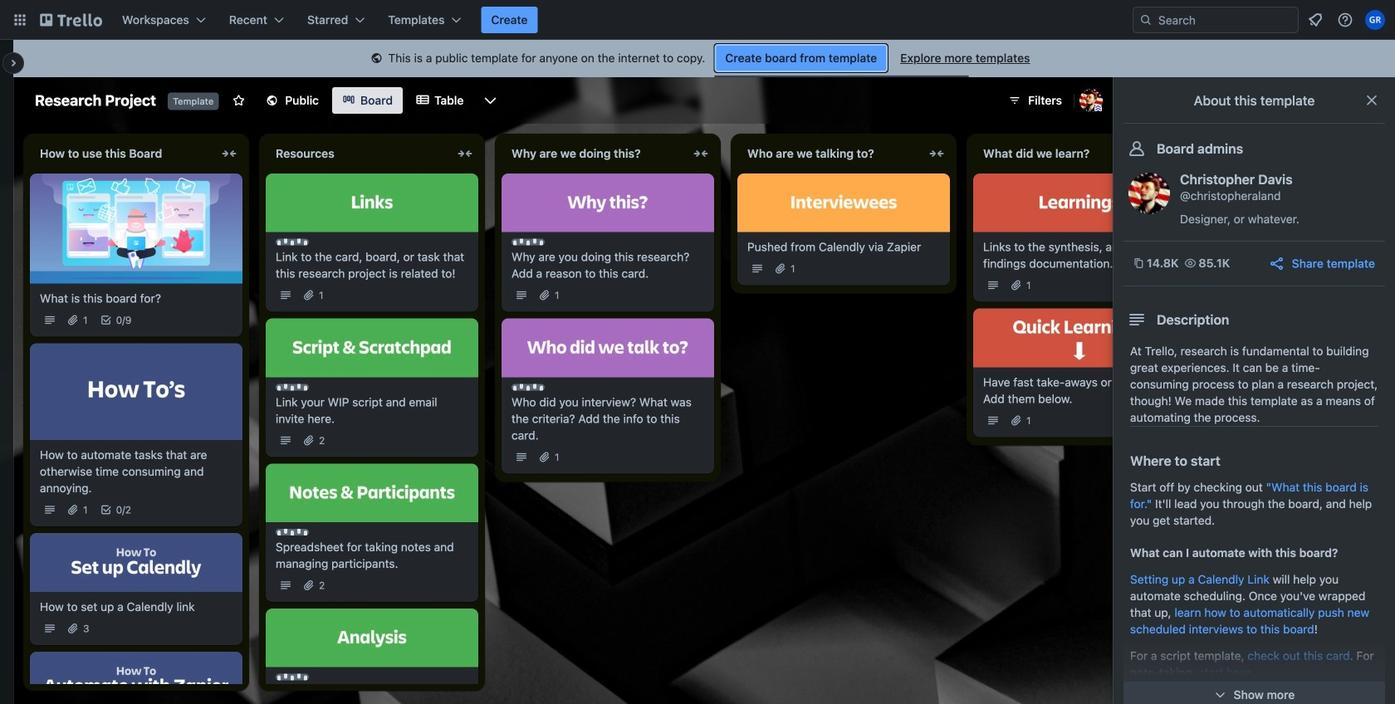 Task type: vqa. For each thing, say whether or not it's contained in the screenshot.
Customize views icon
yes



Task type: describe. For each thing, give the bounding box(es) containing it.
search image
[[1140, 13, 1153, 27]]

1 collapse list image from the left
[[219, 144, 239, 164]]

sm image
[[368, 51, 385, 67]]

customize views image
[[482, 92, 499, 109]]

open information menu image
[[1337, 12, 1354, 28]]

0 horizontal spatial christopher davis (christopheraland) image
[[1080, 89, 1103, 112]]

this member is an admin of this board. image
[[1095, 105, 1102, 112]]

greg robinson (gregrobinson96) image
[[1366, 10, 1386, 30]]

Search field
[[1153, 8, 1298, 32]]

primary element
[[0, 0, 1396, 40]]



Task type: locate. For each thing, give the bounding box(es) containing it.
0 horizontal spatial collapse list image
[[455, 144, 475, 164]]

0 horizontal spatial collapse list image
[[219, 144, 239, 164]]

2 collapse list image from the left
[[691, 144, 711, 164]]

1 collapse list image from the left
[[455, 144, 475, 164]]

None text field
[[30, 140, 216, 167], [266, 140, 452, 167], [738, 140, 924, 167], [30, 140, 216, 167], [266, 140, 452, 167], [738, 140, 924, 167]]

collapse list image
[[219, 144, 239, 164], [691, 144, 711, 164]]

Board name text field
[[27, 87, 165, 114]]

star or unstar board image
[[232, 94, 245, 107]]

1 horizontal spatial collapse list image
[[927, 144, 947, 164]]

0 notifications image
[[1306, 10, 1326, 30]]

0 vertical spatial christopher davis (christopheraland) image
[[1080, 89, 1103, 112]]

None text field
[[502, 140, 688, 167], [974, 140, 1160, 167], [502, 140, 688, 167], [974, 140, 1160, 167]]

color: black, title: "needs personalization" element
[[276, 239, 309, 246], [512, 239, 545, 246], [276, 384, 309, 391], [512, 384, 545, 391], [276, 529, 309, 536], [276, 674, 309, 681]]

collapse list image
[[455, 144, 475, 164], [927, 144, 947, 164]]

2 collapse list image from the left
[[927, 144, 947, 164]]

1 horizontal spatial collapse list image
[[691, 144, 711, 164]]

1 horizontal spatial christopher davis (christopheraland) image
[[1129, 173, 1170, 214]]

christopher davis (christopheraland) image
[[1080, 89, 1103, 112], [1129, 173, 1170, 214]]

1 vertical spatial christopher davis (christopheraland) image
[[1129, 173, 1170, 214]]

back to home image
[[40, 7, 102, 33]]



